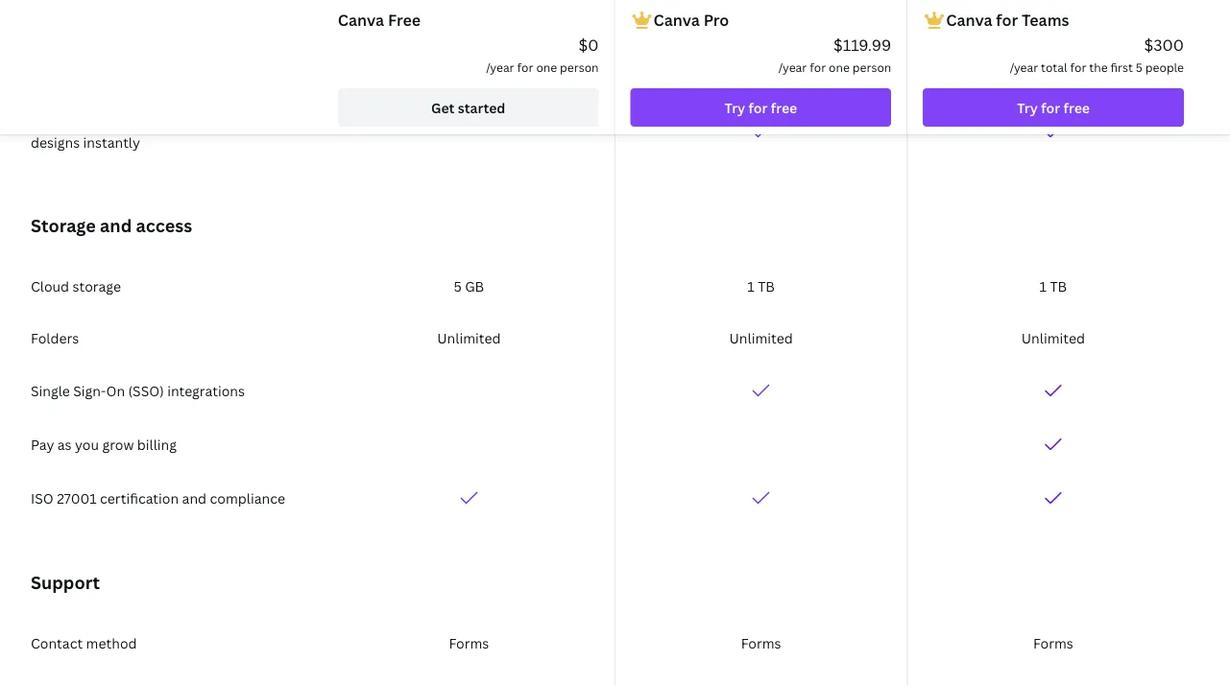 Task type: locate. For each thing, give the bounding box(es) containing it.
folders
[[31, 329, 79, 347]]

1 try for free from the left
[[725, 98, 797, 117]]

canva free
[[338, 10, 421, 30]]

1 1 from the left
[[748, 277, 755, 295]]

1 tb
[[748, 277, 775, 295], [1040, 277, 1067, 295]]

1 horizontal spatial 1
[[1040, 277, 1047, 295]]

integrations
[[167, 382, 245, 400]]

canva left pro
[[654, 10, 700, 30]]

one
[[536, 59, 557, 75], [829, 59, 850, 75]]

2 one from the left
[[829, 59, 850, 75]]

3 /year from the left
[[1010, 59, 1038, 75]]

and left access
[[100, 214, 132, 237]]

try down pro
[[725, 98, 746, 117]]

2 1 tb from the left
[[1040, 277, 1067, 295]]

free
[[771, 98, 797, 117], [1064, 98, 1090, 117]]

1 try for free button from the left
[[631, 88, 892, 127]]

5
[[1136, 59, 1143, 75], [454, 277, 462, 295]]

person
[[560, 59, 599, 75], [853, 59, 892, 75]]

0 horizontal spatial try for free button
[[631, 88, 892, 127]]

1 /year from the left
[[486, 59, 514, 75]]

/year inside $300 /year total for the first 5 people
[[1010, 59, 1038, 75]]

/year
[[486, 59, 514, 75], [779, 59, 807, 75], [1010, 59, 1038, 75]]

one inside $119.99 /year for one person
[[829, 59, 850, 75]]

on
[[106, 382, 125, 400]]

get started button
[[338, 88, 599, 127]]

1 free from the left
[[771, 98, 797, 117]]

for
[[996, 10, 1018, 30], [517, 59, 534, 75], [810, 59, 826, 75], [1070, 59, 1087, 75], [749, 98, 768, 117], [1041, 98, 1061, 117]]

person inside $119.99 /year for one person
[[853, 59, 892, 75]]

people
[[1146, 59, 1184, 75]]

0 horizontal spatial 1 tb
[[748, 277, 775, 295]]

5 gb
[[454, 277, 484, 295]]

2 forms from the left
[[741, 634, 781, 653]]

single
[[31, 382, 70, 400]]

2 unlimited from the left
[[730, 329, 793, 347]]

2 try for free from the left
[[1017, 98, 1090, 117]]

0 horizontal spatial 1
[[748, 277, 755, 295]]

5 left the gb
[[454, 277, 462, 295]]

2 horizontal spatial forms
[[1033, 634, 1074, 653]]

canva left free
[[338, 10, 384, 30]]

canva
[[338, 10, 384, 30], [654, 10, 700, 30], [946, 10, 993, 30]]

1 horizontal spatial /year
[[779, 59, 807, 75]]

and left compliance
[[182, 489, 207, 508]]

2 horizontal spatial canva
[[946, 10, 993, 30]]

as
[[57, 436, 72, 454]]

1 try from the left
[[725, 98, 746, 117]]

tb
[[758, 277, 775, 295], [1050, 277, 1067, 295]]

canva for canva pro
[[654, 10, 700, 30]]

try for free down $119.99 /year for one person
[[725, 98, 797, 117]]

try for free button
[[631, 88, 892, 127], [923, 88, 1184, 127]]

1 horizontal spatial unlimited
[[730, 329, 793, 347]]

canva left teams
[[946, 10, 993, 30]]

across
[[206, 112, 248, 130]]

for inside $119.99 /year for one person
[[810, 59, 826, 75]]

2 horizontal spatial unlimited
[[1022, 329, 1085, 347]]

contact
[[31, 634, 83, 653]]

the
[[1090, 59, 1108, 75]]

single sign-on (sso) integrations
[[31, 382, 245, 400]]

2 tb from the left
[[1050, 277, 1067, 295]]

try
[[725, 98, 746, 117], [1017, 98, 1038, 117]]

1 vertical spatial 5
[[454, 277, 462, 295]]

/year inside $119.99 /year for one person
[[779, 59, 807, 75]]

person down $119.99
[[853, 59, 892, 75]]

1 person from the left
[[560, 59, 599, 75]]

storage and access
[[31, 214, 192, 237]]

canva for canva for teams
[[946, 10, 993, 30]]

1 tb from the left
[[758, 277, 775, 295]]

1 horizontal spatial 1 tb
[[1040, 277, 1067, 295]]

1 horizontal spatial try
[[1017, 98, 1038, 117]]

canva pro
[[654, 10, 729, 30]]

free for $300
[[1064, 98, 1090, 117]]

for inside $300 /year total for the first 5 people
[[1070, 59, 1087, 75]]

one up get started button
[[536, 59, 557, 75]]

0 horizontal spatial 5
[[454, 277, 462, 295]]

free down the
[[1064, 98, 1090, 117]]

1 horizontal spatial free
[[1064, 98, 1090, 117]]

0 horizontal spatial one
[[536, 59, 557, 75]]

1
[[748, 277, 755, 295], [1040, 277, 1047, 295]]

2 free from the left
[[1064, 98, 1090, 117]]

unlimited
[[437, 329, 501, 347], [730, 329, 793, 347], [1022, 329, 1085, 347]]

try for free button down 'total' at the top right of the page
[[923, 88, 1184, 127]]

1 horizontal spatial try for free
[[1017, 98, 1090, 117]]

and up instantly
[[124, 112, 148, 130]]

free for $119.99
[[771, 98, 797, 117]]

0 vertical spatial and
[[124, 112, 148, 130]]

try for free button down $119.99 /year for one person
[[631, 88, 892, 127]]

free
[[388, 10, 421, 30]]

2 canva from the left
[[654, 10, 700, 30]]

one down $119.99
[[829, 59, 850, 75]]

27001
[[57, 489, 97, 508]]

cloud
[[31, 277, 69, 295]]

3 canva from the left
[[946, 10, 993, 30]]

free down $119.99 /year for one person
[[771, 98, 797, 117]]

0 horizontal spatial person
[[560, 59, 599, 75]]

try for free down 'total' at the top right of the page
[[1017, 98, 1090, 117]]

replace
[[31, 112, 82, 130]]

1 canva from the left
[[338, 10, 384, 30]]

1 horizontal spatial person
[[853, 59, 892, 75]]

2 vertical spatial and
[[182, 489, 207, 508]]

try for pro
[[725, 98, 746, 117]]

and
[[124, 112, 148, 130], [100, 214, 132, 237], [182, 489, 207, 508]]

person down $0
[[560, 59, 599, 75]]

1 horizontal spatial canva
[[654, 10, 700, 30]]

2 try from the left
[[1017, 98, 1038, 117]]

1 horizontal spatial try for free button
[[923, 88, 1184, 127]]

2 horizontal spatial /year
[[1010, 59, 1038, 75]]

/year inside $0 /year for one person
[[486, 59, 514, 75]]

5 right first
[[1136, 59, 1143, 75]]

1 forms from the left
[[449, 634, 489, 653]]

pro
[[704, 10, 729, 30]]

0 horizontal spatial unlimited
[[437, 329, 501, 347]]

0 horizontal spatial free
[[771, 98, 797, 117]]

2 /year from the left
[[779, 59, 807, 75]]

try down $300 /year total for the first 5 people
[[1017, 98, 1038, 117]]

2 person from the left
[[853, 59, 892, 75]]

try for free
[[725, 98, 797, 117], [1017, 98, 1090, 117]]

0 horizontal spatial /year
[[486, 59, 514, 75]]

0 horizontal spatial try for free
[[725, 98, 797, 117]]

(sso)
[[128, 382, 164, 400]]

forms
[[449, 634, 489, 653], [741, 634, 781, 653], [1033, 634, 1074, 653]]

get started
[[431, 98, 506, 117]]

try for for
[[1017, 98, 1038, 117]]

2 try for free button from the left
[[923, 88, 1184, 127]]

try for free for canva pro
[[725, 98, 797, 117]]

get
[[431, 98, 455, 117]]

certification
[[100, 489, 179, 508]]

1 horizontal spatial one
[[829, 59, 850, 75]]

1 horizontal spatial tb
[[1050, 277, 1067, 295]]

0 vertical spatial 5
[[1136, 59, 1143, 75]]

3 forms from the left
[[1033, 634, 1074, 653]]

0 horizontal spatial tb
[[758, 277, 775, 295]]

1 horizontal spatial forms
[[741, 634, 781, 653]]

0 horizontal spatial try
[[725, 98, 746, 117]]

one inside $0 /year for one person
[[536, 59, 557, 75]]

/year for $119.99
[[779, 59, 807, 75]]

person inside $0 /year for one person
[[560, 59, 599, 75]]

0 horizontal spatial canva
[[338, 10, 384, 30]]

0 horizontal spatial forms
[[449, 634, 489, 653]]

1 horizontal spatial 5
[[1136, 59, 1143, 75]]

person for $119.99
[[853, 59, 892, 75]]

1 one from the left
[[536, 59, 557, 75]]

iso
[[31, 489, 54, 508]]

support
[[31, 571, 100, 595]]



Task type: vqa. For each thing, say whether or not it's contained in the screenshot.
$300 /year total for the first 5 people
yes



Task type: describe. For each thing, give the bounding box(es) containing it.
billing
[[137, 436, 177, 454]]

instantly
[[83, 133, 140, 151]]

grow
[[102, 436, 134, 454]]

logos
[[86, 112, 120, 130]]

one for $119.99
[[829, 59, 850, 75]]

method
[[86, 634, 137, 653]]

try for free button for canva pro
[[631, 88, 892, 127]]

compliance
[[210, 489, 285, 508]]

$0
[[579, 35, 599, 55]]

teams
[[1022, 10, 1069, 30]]

sign-
[[73, 382, 106, 400]]

access
[[136, 214, 192, 237]]

existing
[[252, 112, 301, 130]]

storage
[[31, 214, 96, 237]]

1 vertical spatial and
[[100, 214, 132, 237]]

pay
[[31, 436, 54, 454]]

pay as you grow billing
[[31, 436, 177, 454]]

person for $0
[[560, 59, 599, 75]]

and inside replace logos and imagery across existing designs instantly
[[124, 112, 148, 130]]

$0 /year for one person
[[486, 35, 599, 75]]

$300
[[1144, 35, 1184, 55]]

iso 27001 certification and compliance
[[31, 489, 285, 508]]

5 inside $300 /year total for the first 5 people
[[1136, 59, 1143, 75]]

gb
[[465, 277, 484, 295]]

canva for canva free
[[338, 10, 384, 30]]

1 1 tb from the left
[[748, 277, 775, 295]]

/year for $0
[[486, 59, 514, 75]]

try for free for canva for teams
[[1017, 98, 1090, 117]]

2 1 from the left
[[1040, 277, 1047, 295]]

imagery
[[151, 112, 203, 130]]

cloud storage
[[31, 277, 121, 295]]

total
[[1041, 59, 1068, 75]]

$300 /year total for the first 5 people
[[1010, 35, 1184, 75]]

contact method
[[31, 634, 137, 653]]

first
[[1111, 59, 1133, 75]]

for inside $0 /year for one person
[[517, 59, 534, 75]]

one for $0
[[536, 59, 557, 75]]

/year for $300
[[1010, 59, 1038, 75]]

$119.99 /year for one person
[[779, 35, 892, 75]]

canva for teams
[[946, 10, 1069, 30]]

you
[[75, 436, 99, 454]]

storage
[[73, 277, 121, 295]]

replace logos and imagery across existing designs instantly
[[31, 112, 301, 151]]

3 unlimited from the left
[[1022, 329, 1085, 347]]

designs
[[31, 133, 80, 151]]

try for free button for canva for teams
[[923, 88, 1184, 127]]

$119.99
[[834, 35, 892, 55]]

started
[[458, 98, 506, 117]]

1 unlimited from the left
[[437, 329, 501, 347]]



